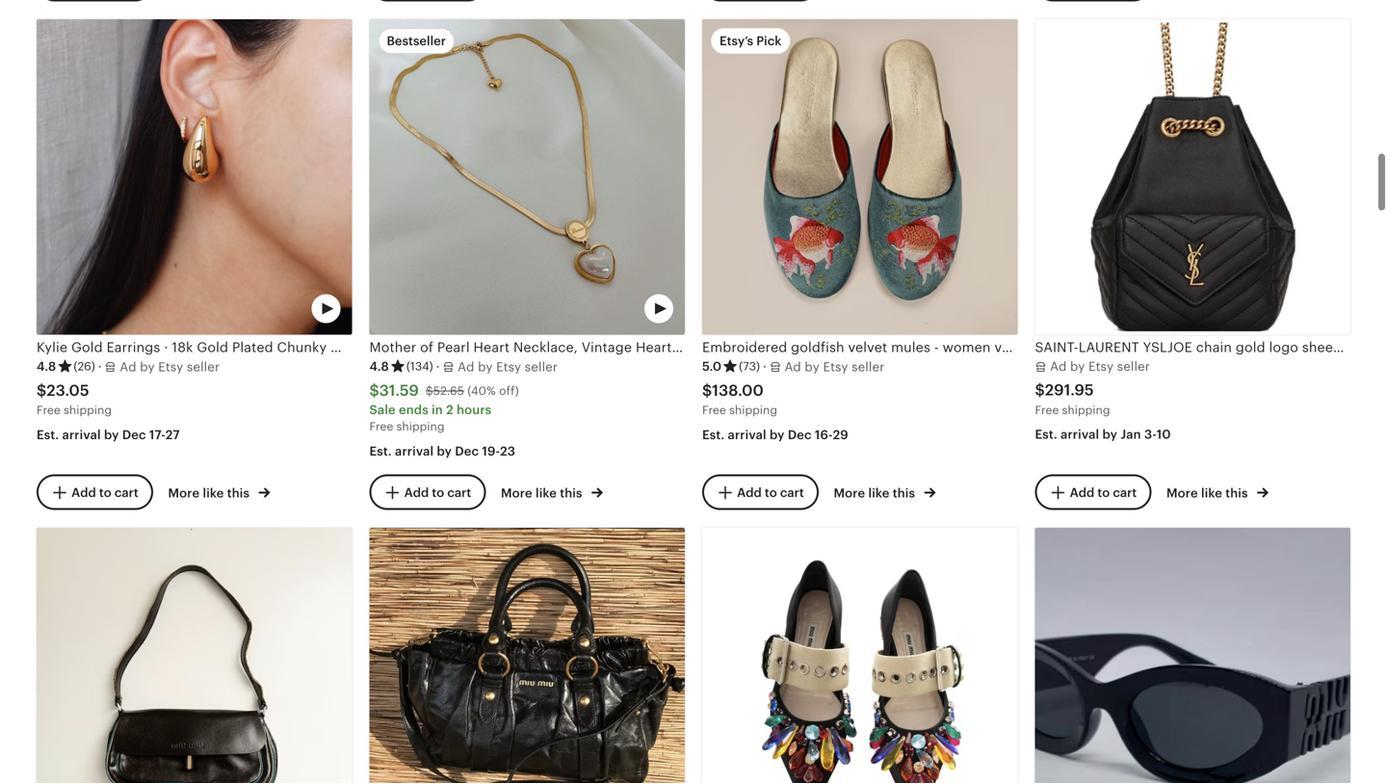 Task type: vqa. For each thing, say whether or not it's contained in the screenshot.
the time
no



Task type: describe. For each thing, give the bounding box(es) containing it.
to for 291.95
[[1098, 486, 1110, 500]]

saint-laurent ysljoe chain gold logo sheepskin bucket bag shoulder bag crossbody bag mini women's black image
[[1035, 19, 1351, 335]]

23.05
[[47, 382, 89, 399]]

$ 138.00 free shipping
[[702, 382, 778, 417]]

like for 291.95
[[1202, 486, 1223, 501]]

cart for 31.59
[[447, 486, 471, 500]]

like for 23.05
[[203, 486, 224, 501]]

etsy's pick
[[720, 34, 782, 48]]

$ up in at the bottom left of the page
[[426, 385, 433, 398]]

52.65
[[433, 385, 464, 398]]

arrival for 291.95
[[1061, 428, 1100, 442]]

est. arrival by jan 3-10
[[1035, 428, 1171, 442]]

ends
[[399, 403, 429, 417]]

$ 31.59 $ 52.65 (40% off) sale ends in 2 hours free shipping
[[370, 382, 519, 433]]

138.00
[[712, 382, 764, 399]]

$ for 291.95
[[1035, 382, 1045, 399]]

5.0
[[702, 360, 722, 374]]

291.95
[[1045, 382, 1094, 399]]

16-
[[815, 428, 833, 442]]

· for 31.59
[[436, 360, 440, 374]]

miu miu archive vintage leather handbag image
[[37, 528, 352, 783]]

cart for 138.00
[[780, 486, 804, 500]]

add to cart button for 138.00
[[702, 475, 819, 510]]

· for 23.05
[[98, 360, 102, 374]]

est. arrival by dec 16-29
[[702, 428, 849, 442]]

add to cart button for 23.05
[[37, 475, 153, 510]]

shipping for 138.00
[[729, 404, 778, 417]]

31.59
[[379, 382, 419, 399]]

add to cart for 138.00
[[737, 486, 804, 500]]

by down 2 at the bottom of page
[[437, 444, 452, 459]]

est. for 23.05
[[37, 428, 59, 442]]

bestseller
[[387, 34, 446, 48]]

embroidered goldfish velvet mules - women velvet slippers, luxury slippers, wedding slippers, bridal shower gifts, wedding flats image
[[702, 19, 1018, 335]]

est. arrival by dec 19-23
[[370, 444, 516, 459]]

add for 291.95
[[1070, 486, 1095, 500]]

$ for 138.00
[[702, 382, 712, 399]]

19-
[[482, 444, 500, 459]]

in
[[432, 403, 443, 417]]

est. for 291.95
[[1035, 428, 1058, 442]]

arrival for 23.05
[[62, 428, 101, 442]]

jan
[[1121, 428, 1142, 442]]

free for 23.05
[[37, 404, 61, 417]]

1 horizontal spatial dec
[[455, 444, 479, 459]]

by for 23.05
[[104, 428, 119, 442]]

(26)
[[74, 360, 95, 373]]

by for 291.95
[[1103, 428, 1118, 442]]

free inside $ 31.59 $ 52.65 (40% off) sale ends in 2 hours free shipping
[[370, 420, 393, 433]]

more like this for 138.00
[[834, 486, 919, 501]]

cart for 291.95
[[1113, 486, 1137, 500]]

23
[[500, 444, 516, 459]]

more like this link for 291.95
[[1167, 482, 1269, 502]]

4.8 for 23.05
[[37, 360, 56, 374]]

by for 138.00
[[770, 428, 785, 442]]

product video element for 23.05
[[37, 19, 352, 335]]

sale
[[370, 403, 396, 417]]

add to cart button for 31.59
[[370, 475, 486, 510]]

3-
[[1145, 428, 1157, 442]]

arrival down ends
[[395, 444, 434, 459]]

arrival for 138.00
[[728, 428, 767, 442]]

29
[[833, 428, 849, 442]]

miu miu sunglasses women glasses image
[[1035, 528, 1351, 783]]

more like this for 31.59
[[501, 486, 586, 501]]



Task type: locate. For each thing, give the bounding box(es) containing it.
est. down $ 291.95 free shipping on the right of page
[[1035, 428, 1058, 442]]

$ down "5.0"
[[702, 382, 712, 399]]

miu miu bejwelled ballet flats image
[[702, 528, 1018, 783]]

2 product video element from the left
[[370, 19, 685, 335]]

more down the 23
[[501, 486, 533, 501]]

arrival down $ 291.95 free shipping on the right of page
[[1061, 428, 1100, 442]]

2 horizontal spatial dec
[[788, 428, 812, 442]]

· right (134)
[[436, 360, 440, 374]]

add to cart button
[[37, 475, 153, 510], [370, 475, 486, 510], [702, 475, 819, 510], [1035, 475, 1152, 510]]

0 horizontal spatial dec
[[122, 428, 146, 442]]

free
[[1035, 404, 1059, 417], [37, 404, 61, 417], [702, 404, 726, 417], [370, 420, 393, 433]]

4 cart from the left
[[1113, 486, 1137, 500]]

dec for 138.00
[[788, 428, 812, 442]]

3 this from the left
[[893, 486, 915, 501]]

shipping inside $ 138.00 free shipping
[[729, 404, 778, 417]]

more for 23.05
[[168, 486, 200, 501]]

3 cart from the left
[[780, 486, 804, 500]]

shipping down ends
[[397, 420, 445, 433]]

cart down est. arrival by dec 19-23
[[447, 486, 471, 500]]

2 like from the left
[[536, 486, 557, 501]]

add down est. arrival by dec 16-29
[[737, 486, 762, 500]]

by left jan
[[1103, 428, 1118, 442]]

3 more like this from the left
[[834, 486, 919, 501]]

4.8 up 23.05
[[37, 360, 56, 374]]

$
[[1035, 382, 1045, 399], [37, 382, 47, 399], [370, 382, 379, 399], [702, 382, 712, 399], [426, 385, 433, 398]]

4 add from the left
[[1070, 486, 1095, 500]]

more like this down 27
[[168, 486, 253, 501]]

more like this down '10'
[[1167, 486, 1252, 501]]

add to cart down est. arrival by jan 3-10 on the bottom right
[[1070, 486, 1137, 500]]

to down est. arrival by jan 3-10 on the bottom right
[[1098, 486, 1110, 500]]

$ for 31.59
[[370, 382, 379, 399]]

1 horizontal spatial product video element
[[370, 19, 685, 335]]

kylie gold earrings · 18k gold plated chunky waterdrop earrings · dome teardrop hoop stud earrings · vintage gold hoops  · celebrity hoops image
[[37, 19, 352, 335]]

add down est. arrival by dec 19-23
[[404, 486, 429, 500]]

est.
[[1035, 428, 1058, 442], [37, 428, 59, 442], [702, 428, 725, 442], [370, 444, 392, 459]]

shipping inside $ 23.05 free shipping
[[64, 404, 112, 417]]

big deal up to 20% off + free shipping worldwide! miu miu! women leather shoulder bag crossbody bag top handle bag handbag image
[[370, 528, 685, 783]]

this
[[227, 486, 250, 501], [560, 486, 583, 501], [893, 486, 915, 501], [1226, 486, 1248, 501]]

2 add to cart from the left
[[404, 486, 471, 500]]

(73)
[[739, 360, 760, 373]]

4.8
[[37, 360, 56, 374], [370, 360, 389, 374]]

1 more from the left
[[168, 486, 200, 501]]

free down 138.00
[[702, 404, 726, 417]]

add to cart button for 291.95
[[1035, 475, 1152, 510]]

4 like from the left
[[1202, 486, 1223, 501]]

2 this from the left
[[560, 486, 583, 501]]

more for 291.95
[[1167, 486, 1198, 501]]

2 to from the left
[[432, 486, 444, 500]]

4.8 up 31.59 on the left of page
[[370, 360, 389, 374]]

1 horizontal spatial ·
[[436, 360, 440, 374]]

to for 138.00
[[765, 486, 777, 500]]

est. down $ 138.00 free shipping
[[702, 428, 725, 442]]

$ 291.95 free shipping
[[1035, 382, 1111, 417]]

more for 138.00
[[834, 486, 865, 501]]

dec left 17-
[[122, 428, 146, 442]]

· right (26)
[[98, 360, 102, 374]]

3 more from the left
[[834, 486, 865, 501]]

1 more like this link from the left
[[168, 482, 270, 502]]

arrival down $ 138.00 free shipping
[[728, 428, 767, 442]]

10
[[1157, 428, 1171, 442]]

2 horizontal spatial ·
[[763, 360, 767, 374]]

free inside $ 138.00 free shipping
[[702, 404, 726, 417]]

more like this down 29 on the bottom
[[834, 486, 919, 501]]

2 cart from the left
[[447, 486, 471, 500]]

1 add to cart from the left
[[71, 486, 139, 500]]

1 add from the left
[[71, 486, 96, 500]]

free inside $ 23.05 free shipping
[[37, 404, 61, 417]]

by
[[1103, 428, 1118, 442], [104, 428, 119, 442], [770, 428, 785, 442], [437, 444, 452, 459]]

free for 291.95
[[1035, 404, 1059, 417]]

like
[[203, 486, 224, 501], [536, 486, 557, 501], [869, 486, 890, 501], [1202, 486, 1223, 501]]

add to cart down est. arrival by dec 16-29
[[737, 486, 804, 500]]

free down 291.95
[[1035, 404, 1059, 417]]

4 more from the left
[[1167, 486, 1198, 501]]

more like this link down 27
[[168, 482, 270, 502]]

to for 23.05
[[99, 486, 112, 500]]

cart down est. arrival by dec 17-27
[[115, 486, 139, 500]]

2 more from the left
[[501, 486, 533, 501]]

$ up sale
[[370, 382, 379, 399]]

(134)
[[407, 360, 433, 373]]

arrival down $ 23.05 free shipping
[[62, 428, 101, 442]]

$ inside $ 291.95 free shipping
[[1035, 382, 1045, 399]]

4 this from the left
[[1226, 486, 1248, 501]]

dec for 23.05
[[122, 428, 146, 442]]

$ for 23.05
[[37, 382, 47, 399]]

17-
[[149, 428, 166, 442]]

cart
[[115, 486, 139, 500], [447, 486, 471, 500], [780, 486, 804, 500], [1113, 486, 1137, 500]]

more down 27
[[168, 486, 200, 501]]

4 add to cart button from the left
[[1035, 475, 1152, 510]]

· right (73)
[[763, 360, 767, 374]]

0 horizontal spatial product video element
[[37, 19, 352, 335]]

off)
[[499, 385, 519, 398]]

1 like from the left
[[203, 486, 224, 501]]

4 add to cart from the left
[[1070, 486, 1137, 500]]

more down 29 on the bottom
[[834, 486, 865, 501]]

more for 31.59
[[501, 486, 533, 501]]

2 more like this link from the left
[[501, 482, 603, 502]]

free down 23.05
[[37, 404, 61, 417]]

3 like from the left
[[869, 486, 890, 501]]

add to cart down est. arrival by dec 17-27
[[71, 486, 139, 500]]

like for 138.00
[[869, 486, 890, 501]]

dec
[[122, 428, 146, 442], [788, 428, 812, 442], [455, 444, 479, 459]]

shipping inside $ 291.95 free shipping
[[1062, 404, 1111, 417]]

3 · from the left
[[763, 360, 767, 374]]

cart for 23.05
[[115, 486, 139, 500]]

27
[[166, 428, 180, 442]]

free down sale
[[370, 420, 393, 433]]

product video element
[[37, 19, 352, 335], [370, 19, 685, 335]]

more like this
[[168, 486, 253, 501], [501, 486, 586, 501], [834, 486, 919, 501], [1167, 486, 1252, 501]]

1 · from the left
[[98, 360, 102, 374]]

2
[[446, 403, 454, 417]]

shipping
[[1062, 404, 1111, 417], [64, 404, 112, 417], [729, 404, 778, 417], [397, 420, 445, 433]]

$ up est. arrival by jan 3-10 on the bottom right
[[1035, 382, 1045, 399]]

add for 138.00
[[737, 486, 762, 500]]

like for 31.59
[[536, 486, 557, 501]]

2 add to cart button from the left
[[370, 475, 486, 510]]

more down '10'
[[1167, 486, 1198, 501]]

2 4.8 from the left
[[370, 360, 389, 374]]

more like this for 291.95
[[1167, 486, 1252, 501]]

cart down est. arrival by dec 16-29
[[780, 486, 804, 500]]

product video element for 31.59
[[370, 19, 685, 335]]

shipping for 291.95
[[1062, 404, 1111, 417]]

hours
[[457, 403, 492, 417]]

add to cart for 23.05
[[71, 486, 139, 500]]

add to cart
[[71, 486, 139, 500], [404, 486, 471, 500], [737, 486, 804, 500], [1070, 486, 1137, 500]]

add
[[71, 486, 96, 500], [404, 486, 429, 500], [737, 486, 762, 500], [1070, 486, 1095, 500]]

est. down sale
[[370, 444, 392, 459]]

more
[[168, 486, 200, 501], [501, 486, 533, 501], [834, 486, 865, 501], [1167, 486, 1198, 501]]

3 add to cart button from the left
[[702, 475, 819, 510]]

est. for 138.00
[[702, 428, 725, 442]]

by left 17-
[[104, 428, 119, 442]]

more like this link down '10'
[[1167, 482, 1269, 502]]

add to cart button down est. arrival by jan 3-10 on the bottom right
[[1035, 475, 1152, 510]]

3 add to cart from the left
[[737, 486, 804, 500]]

free for 138.00
[[702, 404, 726, 417]]

add to cart button down est. arrival by dec 17-27
[[37, 475, 153, 510]]

this for 291.95
[[1226, 486, 1248, 501]]

mother of pearl heart necklace, vintage heart necklace, small gold heart necklace, minimalist layered necklace, christmas gift for her image
[[370, 19, 685, 335]]

shipping inside $ 31.59 $ 52.65 (40% off) sale ends in 2 hours free shipping
[[397, 420, 445, 433]]

add to cart button down est. arrival by dec 19-23
[[370, 475, 486, 510]]

more like this link down 29 on the bottom
[[834, 482, 936, 502]]

more like this down the 23
[[501, 486, 586, 501]]

to
[[99, 486, 112, 500], [432, 486, 444, 500], [765, 486, 777, 500], [1098, 486, 1110, 500]]

cart down jan
[[1113, 486, 1137, 500]]

this for 138.00
[[893, 486, 915, 501]]

1 product video element from the left
[[37, 19, 352, 335]]

1 add to cart button from the left
[[37, 475, 153, 510]]

arrival
[[1061, 428, 1100, 442], [62, 428, 101, 442], [728, 428, 767, 442], [395, 444, 434, 459]]

free inside $ 291.95 free shipping
[[1035, 404, 1059, 417]]

shipping down 138.00
[[729, 404, 778, 417]]

to for 31.59
[[432, 486, 444, 500]]

by left 16-
[[770, 428, 785, 442]]

this for 23.05
[[227, 486, 250, 501]]

more like this link for 23.05
[[168, 482, 270, 502]]

2 add from the left
[[404, 486, 429, 500]]

4 to from the left
[[1098, 486, 1110, 500]]

more like this link
[[168, 482, 270, 502], [501, 482, 603, 502], [834, 482, 936, 502], [1167, 482, 1269, 502]]

1 more like this from the left
[[168, 486, 253, 501]]

shipping down 291.95
[[1062, 404, 1111, 417]]

3 to from the left
[[765, 486, 777, 500]]

add down est. arrival by jan 3-10 on the bottom right
[[1070, 486, 1095, 500]]

add to cart for 31.59
[[404, 486, 471, 500]]

add to cart button down est. arrival by dec 16-29
[[702, 475, 819, 510]]

$ inside $ 23.05 free shipping
[[37, 382, 47, 399]]

add for 31.59
[[404, 486, 429, 500]]

4.8 for 31.59
[[370, 360, 389, 374]]

$ 23.05 free shipping
[[37, 382, 112, 417]]

add to cart down est. arrival by dec 19-23
[[404, 486, 471, 500]]

(40%
[[468, 385, 496, 398]]

more like this for 23.05
[[168, 486, 253, 501]]

1 to from the left
[[99, 486, 112, 500]]

$ inside $ 138.00 free shipping
[[702, 382, 712, 399]]

2 more like this from the left
[[501, 486, 586, 501]]

$ up est. arrival by dec 17-27
[[37, 382, 47, 399]]

est. arrival by dec 17-27
[[37, 428, 180, 442]]

dec left 16-
[[788, 428, 812, 442]]

to down est. arrival by dec 17-27
[[99, 486, 112, 500]]

add to cart for 291.95
[[1070, 486, 1137, 500]]

add for 23.05
[[71, 486, 96, 500]]

pick
[[757, 34, 782, 48]]

est. down $ 23.05 free shipping
[[37, 428, 59, 442]]

shipping down 23.05
[[64, 404, 112, 417]]

dec left 19-
[[455, 444, 479, 459]]

etsy's
[[720, 34, 754, 48]]

to down est. arrival by dec 19-23
[[432, 486, 444, 500]]

1 4.8 from the left
[[37, 360, 56, 374]]

4 more like this from the left
[[1167, 486, 1252, 501]]

more like this link for 138.00
[[834, 482, 936, 502]]

0 horizontal spatial 4.8
[[37, 360, 56, 374]]

1 this from the left
[[227, 486, 250, 501]]

shipping for 23.05
[[64, 404, 112, 417]]

1 cart from the left
[[115, 486, 139, 500]]

3 add from the left
[[737, 486, 762, 500]]

2 · from the left
[[436, 360, 440, 374]]

3 more like this link from the left
[[834, 482, 936, 502]]

to down est. arrival by dec 16-29
[[765, 486, 777, 500]]

4 more like this link from the left
[[1167, 482, 1269, 502]]

·
[[98, 360, 102, 374], [436, 360, 440, 374], [763, 360, 767, 374]]

1 horizontal spatial 4.8
[[370, 360, 389, 374]]

more like this link down the 23
[[501, 482, 603, 502]]

add down est. arrival by dec 17-27
[[71, 486, 96, 500]]

0 horizontal spatial ·
[[98, 360, 102, 374]]



